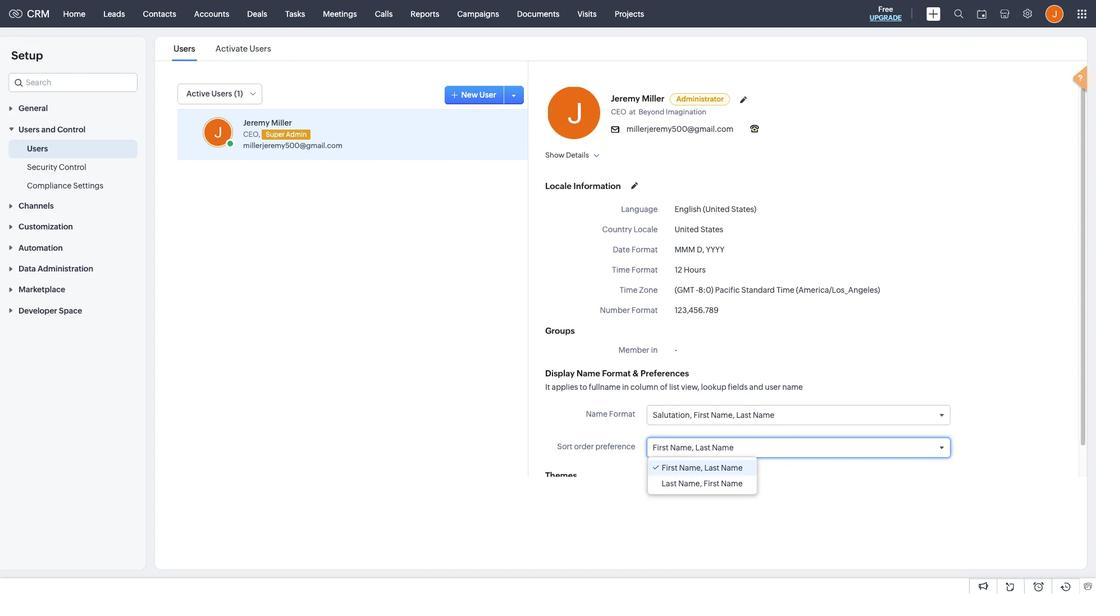 Task type: locate. For each thing, give the bounding box(es) containing it.
1 vertical spatial miller
[[271, 118, 292, 127]]

search image
[[954, 9, 964, 19]]

0 vertical spatial locale
[[545, 181, 572, 191]]

admin
[[286, 131, 307, 138]]

search element
[[947, 0, 970, 28]]

of
[[660, 383, 668, 392]]

jeremy miller
[[611, 94, 665, 103]]

12
[[675, 266, 682, 275]]

1 horizontal spatial jeremy
[[611, 94, 640, 103]]

home link
[[54, 0, 94, 27]]

control down general dropdown button
[[57, 125, 86, 134]]

0 horizontal spatial -
[[675, 346, 677, 355]]

miller for jeremy miller
[[642, 94, 665, 103]]

control inside dropdown button
[[57, 125, 86, 134]]

0 vertical spatial control
[[57, 125, 86, 134]]

time format
[[612, 266, 658, 275]]

jeremy up "ceo"
[[611, 94, 640, 103]]

marketplace
[[19, 285, 65, 294]]

name,
[[711, 411, 735, 420], [670, 444, 694, 453], [679, 464, 703, 473], [678, 480, 702, 489]]

channels
[[19, 202, 54, 211]]

-
[[696, 286, 698, 295], [675, 346, 677, 355]]

date format
[[613, 245, 658, 254]]

1 vertical spatial and
[[749, 383, 763, 392]]

format for time
[[632, 266, 658, 275]]

First Name, Last Name field
[[647, 439, 950, 458]]

list
[[163, 37, 281, 61]]

0 horizontal spatial and
[[41, 125, 56, 134]]

jeremy up ceo,
[[243, 118, 270, 127]]

list containing users
[[163, 37, 281, 61]]

groups
[[545, 326, 575, 336]]

leads
[[103, 9, 125, 18]]

country locale
[[602, 225, 658, 234]]

first name, last name inside tree
[[662, 464, 743, 473]]

format up "fullname"
[[602, 369, 631, 378]]

reports link
[[402, 0, 448, 27]]

home
[[63, 9, 85, 18]]

format up time format
[[632, 245, 658, 254]]

1 horizontal spatial in
[[651, 346, 658, 355]]

first
[[694, 411, 709, 420], [653, 444, 669, 453], [662, 464, 678, 473], [704, 480, 719, 489]]

create menu image
[[927, 7, 941, 20]]

format
[[632, 245, 658, 254], [632, 266, 658, 275], [632, 306, 658, 315], [602, 369, 631, 378], [609, 410, 635, 419]]

marketplace button
[[0, 279, 146, 300]]

1 vertical spatial jeremy
[[243, 118, 270, 127]]

in inside the display name format & preferences it applies to fullname in column of list view, lookup fields and user name
[[622, 383, 629, 392]]

details
[[566, 151, 589, 159]]

0 vertical spatial users link
[[172, 44, 197, 53]]

user
[[479, 90, 496, 99]]

123,456.789
[[675, 306, 719, 315]]

states
[[701, 225, 723, 234]]

users inside dropdown button
[[19, 125, 40, 134]]

tree
[[648, 458, 757, 495]]

first name, last name inside field
[[653, 444, 734, 453]]

0 vertical spatial first name, last name
[[653, 444, 734, 453]]

first name, last name
[[653, 444, 734, 453], [662, 464, 743, 473]]

1 vertical spatial users link
[[27, 143, 48, 154]]

users link for activate users link
[[172, 44, 197, 53]]

reports
[[411, 9, 439, 18]]

format for number
[[632, 306, 658, 315]]

millerjeremy500@gmail.com down 'admin'
[[243, 141, 342, 150]]

time left zone
[[620, 286, 638, 295]]

1 vertical spatial in
[[622, 383, 629, 392]]

documents
[[517, 9, 560, 18]]

states)
[[731, 205, 757, 214]]

time down date
[[612, 266, 630, 275]]

time right standard
[[776, 286, 794, 295]]

users right activate
[[249, 44, 271, 53]]

number
[[600, 306, 630, 315]]

- right (gmt
[[696, 286, 698, 295]]

miller up super
[[271, 118, 292, 127]]

locale down show
[[545, 181, 572, 191]]

Search text field
[[9, 74, 137, 92]]

1 horizontal spatial users link
[[172, 44, 197, 53]]

users link down contacts
[[172, 44, 197, 53]]

0 horizontal spatial in
[[622, 383, 629, 392]]

and inside the display name format & preferences it applies to fullname in column of list view, lookup fields and user name
[[749, 383, 763, 392]]

miller up the beyond
[[642, 94, 665, 103]]

calls link
[[366, 0, 402, 27]]

1 vertical spatial -
[[675, 346, 677, 355]]

users link up security on the top left of page
[[27, 143, 48, 154]]

in
[[651, 346, 658, 355], [622, 383, 629, 392]]

1 horizontal spatial locale
[[634, 225, 658, 234]]

&
[[633, 369, 639, 378]]

and
[[41, 125, 56, 134], [749, 383, 763, 392]]

meetings link
[[314, 0, 366, 27]]

1 horizontal spatial -
[[696, 286, 698, 295]]

projects
[[615, 9, 644, 18]]

display name format & preferences it applies to fullname in column of list view, lookup fields and user name
[[545, 369, 803, 392]]

control up the compliance settings
[[59, 163, 86, 172]]

time for time format
[[612, 266, 630, 275]]

0 horizontal spatial miller
[[271, 118, 292, 127]]

jeremy
[[611, 94, 640, 103], [243, 118, 270, 127]]

- up preferences
[[675, 346, 677, 355]]

format down "fullname"
[[609, 410, 635, 419]]

standard
[[741, 286, 775, 295]]

country
[[602, 225, 632, 234]]

accounts
[[194, 9, 229, 18]]

millerjeremy500@gmail.com down beyond imagination link
[[627, 125, 734, 134]]

1 vertical spatial first name, last name
[[662, 464, 743, 473]]

preference
[[595, 443, 635, 452]]

12 hours
[[675, 266, 706, 275]]

settings
[[73, 181, 103, 190]]

1 vertical spatial control
[[59, 163, 86, 172]]

0 vertical spatial and
[[41, 125, 56, 134]]

lookup
[[701, 383, 726, 392]]

(gmt -8:0) pacific standard time (america/los_angeles)
[[675, 286, 880, 295]]

0 horizontal spatial millerjeremy500@gmail.com
[[243, 141, 342, 150]]

first name, last name for tree containing first name, last name
[[662, 464, 743, 473]]

name inside the display name format & preferences it applies to fullname in column of list view, lookup fields and user name
[[577, 369, 600, 378]]

1 horizontal spatial and
[[749, 383, 763, 392]]

free
[[878, 5, 893, 13]]

0 vertical spatial in
[[651, 346, 658, 355]]

yyyy
[[706, 245, 725, 254]]

number format
[[600, 306, 658, 315]]

d,
[[697, 245, 704, 254]]

control
[[57, 125, 86, 134], [59, 163, 86, 172]]

users inside region
[[27, 144, 48, 153]]

users link
[[172, 44, 197, 53], [27, 143, 48, 154]]

in left column
[[622, 383, 629, 392]]

0 horizontal spatial locale
[[545, 181, 572, 191]]

applies
[[552, 383, 578, 392]]

beyond
[[639, 108, 664, 116]]

in right member
[[651, 346, 658, 355]]

1 vertical spatial millerjeremy500@gmail.com
[[243, 141, 342, 150]]

0 vertical spatial miller
[[642, 94, 665, 103]]

visits link
[[569, 0, 606, 27]]

control inside region
[[59, 163, 86, 172]]

None field
[[8, 73, 138, 92]]

0 vertical spatial jeremy
[[611, 94, 640, 103]]

1 horizontal spatial miller
[[642, 94, 665, 103]]

1 horizontal spatial millerjeremy500@gmail.com
[[627, 125, 734, 134]]

new
[[461, 90, 478, 99]]

list
[[669, 383, 680, 392]]

and down general
[[41, 125, 56, 134]]

locale down language
[[634, 225, 658, 234]]

users down general
[[19, 125, 40, 134]]

users and control region
[[0, 140, 146, 195]]

users up security on the top left of page
[[27, 144, 48, 153]]

mmm
[[675, 245, 695, 254]]

column
[[631, 383, 658, 392]]

format down zone
[[632, 306, 658, 315]]

channels button
[[0, 195, 146, 216]]

security control
[[27, 163, 86, 172]]

miller inside jeremy miller ceo, super admin millerjeremy500@gmail.com
[[271, 118, 292, 127]]

deals
[[247, 9, 267, 18]]

display
[[545, 369, 575, 378]]

jeremy inside jeremy miller ceo, super admin millerjeremy500@gmail.com
[[243, 118, 270, 127]]

0 horizontal spatial users link
[[27, 143, 48, 154]]

developer space
[[19, 306, 82, 315]]

and left user
[[749, 383, 763, 392]]

format up zone
[[632, 266, 658, 275]]

general
[[19, 104, 48, 113]]

fullname
[[589, 383, 621, 392]]

imagination
[[666, 108, 707, 116]]

0 horizontal spatial jeremy
[[243, 118, 270, 127]]

0 vertical spatial millerjeremy500@gmail.com
[[627, 125, 734, 134]]

profile image
[[1046, 5, 1064, 23]]

mmm d, yyyy
[[675, 245, 725, 254]]



Task type: describe. For each thing, give the bounding box(es) containing it.
create menu element
[[920, 0, 947, 27]]

free upgrade
[[870, 5, 902, 22]]

at
[[629, 108, 636, 116]]

tasks link
[[276, 0, 314, 27]]

name
[[782, 383, 803, 392]]

english (united states)
[[675, 205, 757, 214]]

active users (1)
[[186, 89, 243, 98]]

compliance settings
[[27, 181, 103, 190]]

english
[[675, 205, 701, 214]]

users down contacts
[[174, 44, 195, 53]]

projects link
[[606, 0, 653, 27]]

1 vertical spatial locale
[[634, 225, 658, 234]]

sort
[[557, 443, 573, 452]]

documents link
[[508, 0, 569, 27]]

first name, last name for first name, last name field
[[653, 444, 734, 453]]

member in
[[619, 346, 658, 355]]

tree containing first name, last name
[[648, 458, 757, 495]]

member
[[619, 346, 649, 355]]

developer
[[19, 306, 57, 315]]

users link for security control link in the left of the page
[[27, 143, 48, 154]]

compliance
[[27, 181, 72, 190]]

profile element
[[1039, 0, 1070, 27]]

format for date
[[632, 245, 658, 254]]

language
[[621, 205, 658, 214]]

jeremy for jeremy miller ceo, super admin millerjeremy500@gmail.com
[[243, 118, 270, 127]]

crm link
[[9, 8, 50, 20]]

campaigns
[[457, 9, 499, 18]]

united
[[675, 225, 699, 234]]

campaigns link
[[448, 0, 508, 27]]

format for name
[[609, 410, 635, 419]]

themes
[[545, 471, 577, 481]]

ceo,
[[243, 130, 260, 138]]

user
[[765, 383, 781, 392]]

fields
[[728, 383, 748, 392]]

data
[[19, 265, 36, 274]]

show details
[[545, 151, 589, 159]]

sort order preference
[[557, 443, 635, 452]]

super
[[266, 131, 285, 138]]

jeremy for jeremy miller
[[611, 94, 640, 103]]

crm
[[27, 8, 50, 20]]

united states
[[675, 225, 723, 234]]

time for time zone
[[620, 286, 638, 295]]

8:0)
[[698, 286, 714, 295]]

last name, first name
[[662, 480, 743, 489]]

activate users link
[[214, 44, 273, 53]]

jeremy miller ceo, super admin millerjeremy500@gmail.com
[[243, 118, 342, 150]]

ceo at beyond imagination
[[611, 108, 707, 116]]

Salutation, First Name, Last Name field
[[647, 406, 950, 425]]

order
[[574, 443, 594, 452]]

zone
[[639, 286, 658, 295]]

(gmt
[[675, 286, 694, 295]]

(america/los_angeles)
[[796, 286, 880, 295]]

(united
[[703, 205, 730, 214]]

activate
[[215, 44, 248, 53]]

administration
[[38, 265, 93, 274]]

deals link
[[238, 0, 276, 27]]

and inside dropdown button
[[41, 125, 56, 134]]

time zone
[[620, 286, 658, 295]]

miller for jeremy miller ceo, super admin millerjeremy500@gmail.com
[[271, 118, 292, 127]]

automation button
[[0, 237, 146, 258]]

tasks
[[285, 9, 305, 18]]

calendar image
[[977, 9, 987, 18]]

format inside the display name format & preferences it applies to fullname in column of list view, lookup fields and user name
[[602, 369, 631, 378]]

meetings
[[323, 9, 357, 18]]

upgrade
[[870, 14, 902, 22]]

security control link
[[27, 162, 86, 173]]

compliance settings link
[[27, 180, 103, 191]]

customization
[[19, 223, 73, 232]]

information
[[574, 181, 621, 191]]

salutation,
[[653, 411, 692, 420]]

setup
[[11, 49, 43, 62]]

customization button
[[0, 216, 146, 237]]

accounts link
[[185, 0, 238, 27]]

data administration button
[[0, 258, 146, 279]]

ceo
[[611, 108, 626, 116]]

pacific
[[715, 286, 740, 295]]

space
[[59, 306, 82, 315]]

locale information
[[545, 181, 621, 191]]

contacts link
[[134, 0, 185, 27]]

hours
[[684, 266, 706, 275]]

to
[[580, 383, 587, 392]]

contacts
[[143, 9, 176, 18]]

users (1)
[[211, 89, 243, 98]]

new user
[[461, 90, 496, 99]]

0 vertical spatial -
[[696, 286, 698, 295]]

active
[[186, 89, 210, 98]]

name format
[[586, 410, 635, 419]]

show
[[545, 151, 565, 159]]

date
[[613, 245, 630, 254]]



Task type: vqa. For each thing, say whether or not it's contained in the screenshot.


